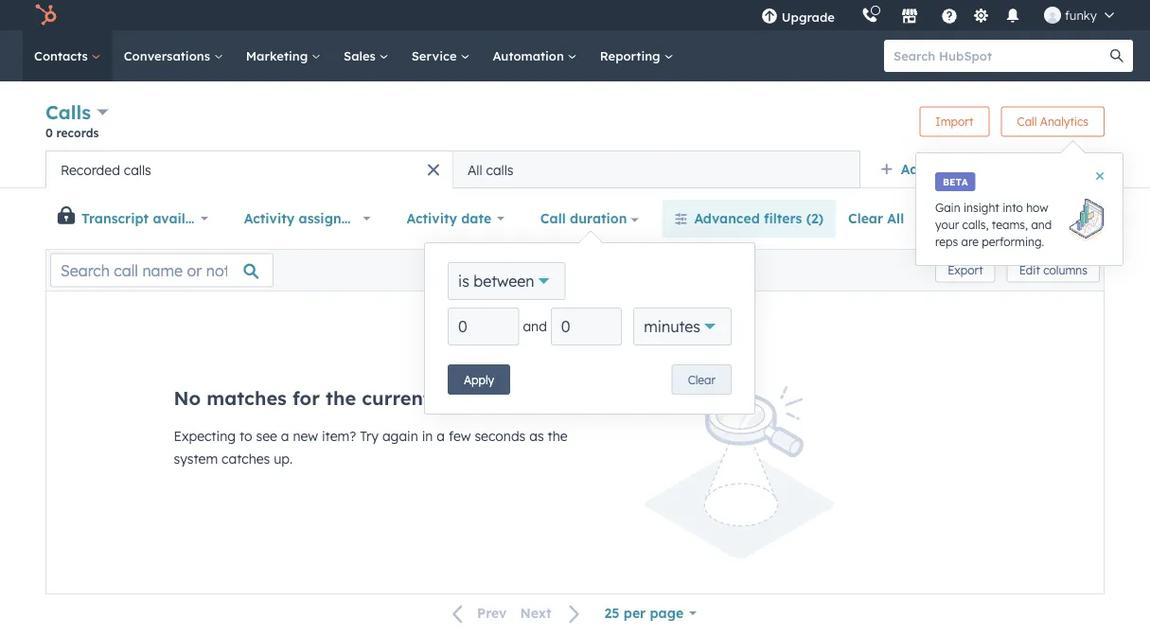 Task type: locate. For each thing, give the bounding box(es) containing it.
automation link
[[482, 30, 589, 81]]

try
[[360, 428, 379, 445]]

all for all calls
[[468, 161, 483, 178]]

(2/5)
[[966, 161, 999, 178]]

marketplaces button
[[890, 0, 930, 30]]

notifications image
[[1005, 9, 1022, 26]]

0 vertical spatial and
[[1032, 217, 1052, 232]]

0 horizontal spatial clear
[[688, 373, 716, 387]]

0 vertical spatial to
[[362, 210, 376, 227]]

1 vertical spatial view
[[1065, 212, 1089, 226]]

the
[[326, 386, 356, 410], [548, 428, 568, 445]]

call left analytics in the right of the page
[[1018, 115, 1038, 129]]

calling icon button
[[854, 3, 886, 28]]

Search HubSpot search field
[[885, 40, 1117, 72]]

0 horizontal spatial all
[[468, 161, 483, 178]]

calls,
[[963, 217, 989, 232]]

0 horizontal spatial view
[[932, 161, 962, 178]]

activity
[[244, 210, 295, 227], [407, 210, 457, 227]]

hubspot link
[[23, 4, 71, 27]]

a
[[281, 428, 289, 445], [437, 428, 445, 445]]

all left views
[[1035, 161, 1052, 178]]

to
[[362, 210, 376, 227], [240, 428, 253, 445]]

funky
[[1065, 7, 1098, 23]]

clear right (2)
[[849, 210, 884, 227]]

0 horizontal spatial a
[[281, 428, 289, 445]]

0 horizontal spatial and
[[523, 318, 547, 335]]

automation
[[493, 48, 568, 63]]

call inside button
[[541, 210, 566, 227]]

menu
[[748, 0, 1128, 30]]

reporting link
[[589, 30, 685, 81]]

the right for
[[326, 386, 356, 410]]

and
[[1032, 217, 1052, 232], [523, 318, 547, 335]]

25
[[605, 605, 620, 622]]

contacts
[[34, 48, 92, 63]]

clear down minutes popup button
[[688, 373, 716, 387]]

view for add
[[932, 161, 962, 178]]

None text field
[[448, 308, 519, 346], [551, 308, 622, 346], [448, 308, 519, 346], [551, 308, 622, 346]]

analytics
[[1041, 115, 1089, 129]]

1 horizontal spatial the
[[548, 428, 568, 445]]

notifications button
[[997, 0, 1029, 30]]

2 calls from the left
[[486, 161, 514, 178]]

all
[[1035, 161, 1052, 178], [468, 161, 483, 178], [888, 210, 905, 227]]

view right save
[[1065, 212, 1089, 226]]

teams,
[[992, 217, 1029, 232]]

settings image
[[973, 8, 990, 25]]

1 vertical spatial to
[[240, 428, 253, 445]]

call inside banner
[[1018, 115, 1038, 129]]

view inside button
[[1065, 212, 1089, 226]]

sales link
[[332, 30, 400, 81]]

prev button
[[441, 602, 514, 627]]

0 records
[[45, 125, 99, 140]]

0 vertical spatial view
[[932, 161, 962, 178]]

all views
[[1035, 161, 1093, 178]]

gain insight into how your calls, teams, and reps are performing.
[[936, 200, 1052, 249]]

import button
[[920, 107, 990, 137]]

upgrade
[[782, 9, 835, 25]]

conversations link
[[112, 30, 235, 81]]

expecting
[[174, 428, 236, 445]]

calls for all calls
[[486, 161, 514, 178]]

and down how
[[1032, 217, 1052, 232]]

close image
[[1097, 172, 1104, 180]]

calls
[[124, 161, 151, 178], [486, 161, 514, 178]]

settings link
[[970, 5, 993, 25]]

1 a from the left
[[281, 428, 289, 445]]

marketing
[[246, 48, 312, 63]]

to right assigned
[[362, 210, 376, 227]]

system
[[174, 451, 218, 467]]

call
[[1018, 115, 1038, 129], [541, 210, 566, 227]]

and down is between popup button
[[523, 318, 547, 335]]

expecting to see a new item? try again in a few seconds as the system catches up.
[[174, 428, 568, 467]]

0 horizontal spatial activity
[[244, 210, 295, 227]]

to inside popup button
[[362, 210, 376, 227]]

a right see
[[281, 428, 289, 445]]

2 horizontal spatial all
[[1035, 161, 1052, 178]]

export
[[948, 263, 984, 278]]

activity inside popup button
[[407, 210, 457, 227]]

0 horizontal spatial to
[[240, 428, 253, 445]]

0 horizontal spatial the
[[326, 386, 356, 410]]

insight
[[964, 200, 1000, 215]]

service
[[412, 48, 461, 63]]

view right add
[[932, 161, 962, 178]]

1 vertical spatial clear
[[688, 373, 716, 387]]

activity inside activity assigned to popup button
[[244, 210, 295, 227]]

all left 'your'
[[888, 210, 905, 227]]

marketplaces image
[[902, 9, 919, 26]]

clear all
[[849, 210, 905, 227]]

pagination navigation
[[441, 601, 593, 627]]

calls right recorded
[[124, 161, 151, 178]]

1 horizontal spatial and
[[1032, 217, 1052, 232]]

1 horizontal spatial clear
[[849, 210, 884, 227]]

all up "date" at the left top of page
[[468, 161, 483, 178]]

service link
[[400, 30, 482, 81]]

all calls button
[[453, 151, 861, 188]]

calls banner
[[45, 99, 1105, 151]]

filters
[[764, 210, 803, 227]]

clear all button
[[836, 200, 917, 238]]

view inside popup button
[[932, 161, 962, 178]]

the right as
[[548, 428, 568, 445]]

calls
[[45, 100, 91, 124]]

0 vertical spatial call
[[1018, 115, 1038, 129]]

conversations
[[124, 48, 214, 63]]

are
[[962, 234, 979, 249]]

how
[[1027, 200, 1049, 215]]

for
[[293, 386, 320, 410]]

in
[[422, 428, 433, 445]]

1 horizontal spatial calls
[[486, 161, 514, 178]]

calls inside recorded calls button
[[124, 161, 151, 178]]

calls up "date" at the left top of page
[[486, 161, 514, 178]]

clear for clear
[[688, 373, 716, 387]]

page
[[650, 605, 684, 622]]

0 horizontal spatial call
[[541, 210, 566, 227]]

apply
[[464, 373, 495, 387]]

call for call analytics
[[1018, 115, 1038, 129]]

calls inside all calls button
[[486, 161, 514, 178]]

1 horizontal spatial to
[[362, 210, 376, 227]]

help button
[[934, 0, 966, 30]]

1 vertical spatial call
[[541, 210, 566, 227]]

funky town image
[[1045, 7, 1062, 24]]

to left see
[[240, 428, 253, 445]]

call left duration
[[541, 210, 566, 227]]

item?
[[322, 428, 357, 445]]

1 horizontal spatial call
[[1018, 115, 1038, 129]]

0 vertical spatial the
[[326, 386, 356, 410]]

edit columns button
[[1007, 258, 1101, 283]]

0 vertical spatial clear
[[849, 210, 884, 227]]

export button
[[936, 258, 996, 283]]

view for save
[[1065, 212, 1089, 226]]

recorded calls
[[61, 161, 151, 178]]

catches
[[222, 451, 270, 467]]

few
[[449, 428, 471, 445]]

a right in
[[437, 428, 445, 445]]

1 horizontal spatial view
[[1065, 212, 1089, 226]]

all for all views
[[1035, 161, 1052, 178]]

1 vertical spatial the
[[548, 428, 568, 445]]

0 horizontal spatial calls
[[124, 161, 151, 178]]

1 activity from the left
[[244, 210, 295, 227]]

edit
[[1020, 263, 1041, 278]]

transcript available button
[[77, 200, 220, 238]]

current
[[362, 386, 431, 410]]

1 horizontal spatial a
[[437, 428, 445, 445]]

1 vertical spatial and
[[523, 318, 547, 335]]

1 calls from the left
[[124, 161, 151, 178]]

clear
[[849, 210, 884, 227], [688, 373, 716, 387]]

help image
[[941, 9, 958, 26]]

search image
[[1111, 49, 1124, 63]]

activity left "date" at the left top of page
[[407, 210, 457, 227]]

1 horizontal spatial activity
[[407, 210, 457, 227]]

activity down recorded calls button
[[244, 210, 295, 227]]

2 activity from the left
[[407, 210, 457, 227]]



Task type: describe. For each thing, give the bounding box(es) containing it.
save view
[[1036, 212, 1089, 226]]

0
[[45, 125, 53, 140]]

add
[[901, 161, 928, 178]]

reporting
[[600, 48, 664, 63]]

seconds
[[475, 428, 526, 445]]

matches
[[207, 386, 287, 410]]

per
[[624, 605, 646, 622]]

clear button
[[672, 365, 732, 395]]

save view button
[[1003, 204, 1105, 234]]

advanced filters (2) button
[[662, 200, 836, 238]]

advanced filters (2)
[[695, 210, 824, 227]]

minutes
[[644, 317, 701, 336]]

next
[[520, 605, 552, 622]]

your
[[936, 217, 960, 232]]

calls for recorded calls
[[124, 161, 151, 178]]

gain
[[936, 200, 961, 215]]

transcript available
[[81, 210, 214, 227]]

assigned
[[299, 210, 358, 227]]

calling icon image
[[862, 7, 879, 24]]

activity for activity assigned to
[[244, 210, 295, 227]]

call duration
[[541, 210, 627, 227]]

funky button
[[1033, 0, 1126, 30]]

duration
[[570, 210, 627, 227]]

no
[[174, 386, 201, 410]]

date
[[462, 210, 492, 227]]

new
[[293, 428, 318, 445]]

into
[[1003, 200, 1024, 215]]

reps
[[936, 234, 959, 249]]

marketing link
[[235, 30, 332, 81]]

call duration button
[[528, 200, 651, 238]]

menu containing funky
[[748, 0, 1128, 30]]

save
[[1036, 212, 1062, 226]]

upgrade image
[[761, 9, 778, 26]]

activity assigned to
[[244, 210, 376, 227]]

activity date
[[407, 210, 492, 227]]

recorded
[[61, 161, 120, 178]]

as
[[530, 428, 544, 445]]

to inside expecting to see a new item? try again in a few seconds as the system catches up.
[[240, 428, 253, 445]]

call analytics link
[[1002, 107, 1105, 137]]

advanced
[[695, 210, 760, 227]]

up.
[[274, 451, 293, 467]]

columns
[[1044, 263, 1088, 278]]

between
[[474, 272, 535, 291]]

recorded calls button
[[45, 151, 453, 188]]

add view (2/5)
[[901, 161, 999, 178]]

available
[[153, 210, 214, 227]]

records
[[56, 125, 99, 140]]

filters.
[[437, 386, 496, 410]]

activity assigned to button
[[232, 200, 383, 238]]

all views link
[[1023, 151, 1105, 188]]

1 horizontal spatial all
[[888, 210, 905, 227]]

Search call name or notes search field
[[50, 253, 274, 287]]

and inside "gain insight into how your calls, teams, and reps are performing."
[[1032, 217, 1052, 232]]

is between
[[458, 272, 535, 291]]

call for call duration
[[541, 210, 566, 227]]

(2)
[[807, 210, 824, 227]]

25 per page button
[[593, 595, 709, 633]]

again
[[383, 428, 418, 445]]

beta
[[943, 176, 969, 188]]

transcript
[[81, 210, 149, 227]]

2 a from the left
[[437, 428, 445, 445]]

sales
[[344, 48, 379, 63]]

contacts link
[[23, 30, 112, 81]]

minutes button
[[634, 308, 732, 346]]

the inside expecting to see a new item? try again in a few seconds as the system catches up.
[[548, 428, 568, 445]]

search button
[[1102, 40, 1134, 72]]

clear for clear all
[[849, 210, 884, 227]]

apply button
[[448, 365, 511, 395]]

no matches for the current filters.
[[174, 386, 496, 410]]

views
[[1056, 161, 1093, 178]]

performing.
[[982, 234, 1045, 249]]

all calls
[[468, 161, 514, 178]]

see
[[256, 428, 277, 445]]

import
[[936, 115, 974, 129]]

next button
[[514, 602, 593, 627]]

activity for activity date
[[407, 210, 457, 227]]

hubspot image
[[34, 4, 57, 27]]



Task type: vqa. For each thing, say whether or not it's contained in the screenshot.
902
no



